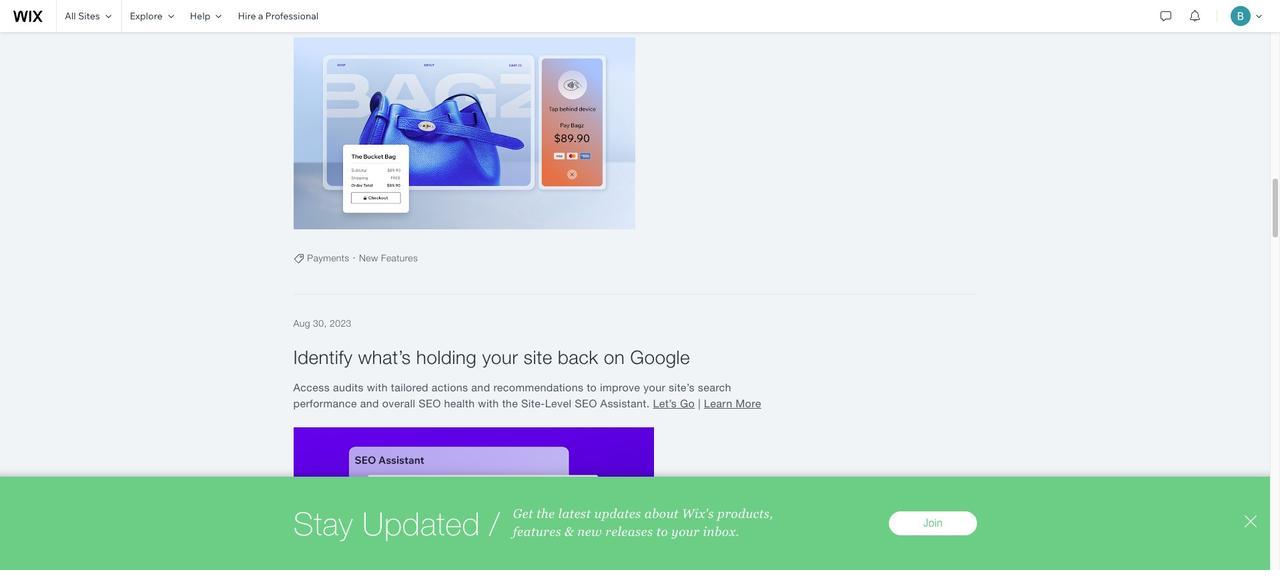 Task type: locate. For each thing, give the bounding box(es) containing it.
explore
[[130, 10, 163, 22]]

hire a professional
[[238, 10, 319, 22]]

help button
[[182, 0, 230, 32]]

help
[[190, 10, 211, 22]]

all
[[65, 10, 76, 22]]

all sites
[[65, 10, 100, 22]]



Task type: vqa. For each thing, say whether or not it's contained in the screenshot.
the bottom "Upgrade" button
no



Task type: describe. For each thing, give the bounding box(es) containing it.
hire a professional link
[[230, 0, 327, 32]]

sites
[[78, 10, 100, 22]]

professional
[[265, 10, 319, 22]]

a
[[258, 10, 263, 22]]

hire
[[238, 10, 256, 22]]



